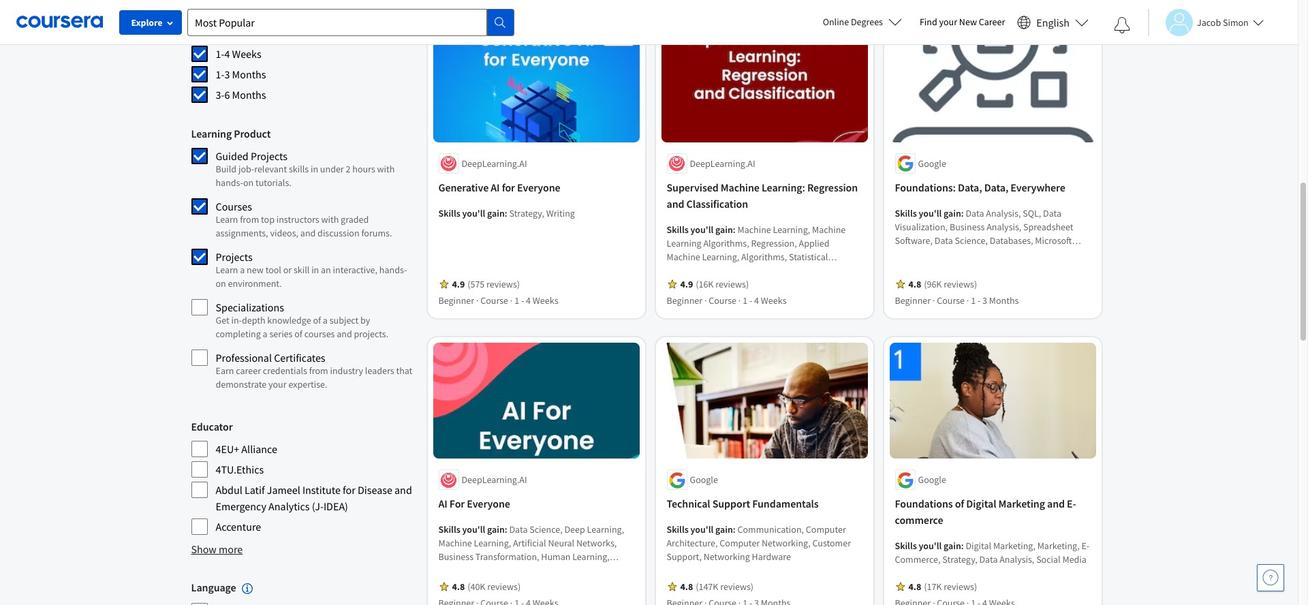 Task type: locate. For each thing, give the bounding box(es) containing it.
· down (16k
[[705, 294, 707, 307]]

2 data, from the left
[[985, 181, 1009, 194]]

e- up media
[[1082, 540, 1090, 552]]

support
[[713, 497, 751, 511]]

·
[[476, 294, 479, 307], [510, 294, 513, 307], [705, 294, 707, 307], [739, 294, 741, 307], [933, 294, 936, 307], [967, 294, 970, 307]]

0 vertical spatial learning
[[191, 127, 232, 140]]

1 vertical spatial 3
[[983, 294, 988, 307]]

3 up 6
[[225, 67, 230, 81]]

1 vertical spatial everyone
[[467, 497, 510, 511]]

learn left new
[[216, 264, 238, 276]]

python
[[818, 278, 847, 290]]

course
[[481, 294, 509, 307], [709, 294, 737, 307], [938, 294, 965, 307]]

2 horizontal spatial of
[[956, 497, 965, 511]]

3 down data analysis, sql, data visualization, business analysis, spreadsheet software, data science, databases, microsoft excel
[[983, 294, 988, 307]]

google
[[919, 157, 947, 170], [690, 474, 718, 486], [919, 474, 947, 486]]

1 vertical spatial digital
[[966, 540, 992, 552]]

skills you'll gain : for of
[[895, 540, 966, 552]]

0 horizontal spatial weeks
[[232, 47, 262, 61]]

0 horizontal spatial everyone
[[467, 497, 510, 511]]

1 horizontal spatial new
[[960, 16, 978, 28]]

planning,
[[439, 565, 477, 577]]

machine inside data science, deep learning, machine learning, artificial neural networks, business transformation, human learning, planning, project management
[[439, 537, 472, 550]]

beginner · course · 1 - 4 weeks for machine
[[667, 294, 787, 307]]

beginner · course · 1 - 4 weeks down the 4.9 (575 reviews)
[[439, 294, 559, 307]]

1 horizontal spatial of
[[313, 314, 321, 327]]

course down 4.9 (16k reviews)
[[709, 294, 737, 307]]

find your new career
[[920, 16, 1006, 28]]

reviews) for fundamentals
[[721, 581, 754, 593]]

2 · from the left
[[510, 294, 513, 307]]

supervised
[[667, 181, 719, 194]]

0 horizontal spatial e-
[[1068, 497, 1077, 511]]

jameel
[[267, 483, 300, 497]]

1 vertical spatial e-
[[1082, 540, 1090, 552]]

software, inside machine learning, machine learning algorithms, regression, applied machine learning, algorithms, statistical machine learning, mathematics, critical thinking, machine learning software, python programming
[[779, 278, 816, 290]]

2 beginner · course · 1 - 4 weeks from the left
[[667, 294, 787, 307]]

and inside foundations of digital marketing and e- commerce
[[1048, 497, 1066, 511]]

course down the 4.8 (96k reviews)
[[938, 294, 965, 307]]

business up planning,
[[439, 551, 474, 563]]

1 learn from the top
[[216, 213, 238, 226]]

gain up 4.8 (17k reviews)
[[944, 540, 962, 552]]

: up "transformation,"
[[505, 524, 508, 536]]

projects down assignments,
[[216, 250, 253, 264]]

:
[[505, 207, 508, 219], [962, 207, 964, 219], [733, 224, 736, 236], [505, 524, 508, 536], [733, 524, 736, 536], [962, 540, 964, 552]]

0 horizontal spatial science,
[[530, 524, 563, 536]]

jacob
[[1198, 16, 1222, 28]]

4 for supervised machine learning: regression and classification
[[755, 294, 759, 307]]

strategy, inside digital marketing, marketing, e- commerce, strategy, data analysis, social media
[[943, 554, 978, 566]]

on inside the build job-relevant skills in under 2 hours with hands-on tutorials.
[[243, 177, 254, 189]]

reviews) right '(147k'
[[721, 581, 754, 593]]

expertise.
[[289, 378, 328, 391]]

course down the 4.9 (575 reviews)
[[481, 294, 509, 307]]

supervised machine learning: regression and classification link
[[667, 179, 863, 212]]

your inside earn career credentials from industry leaders that demonstrate your expertise.
[[269, 378, 287, 391]]

gain down classification
[[716, 224, 733, 236]]

career
[[979, 16, 1006, 28]]

computer
[[806, 524, 847, 536], [720, 537, 760, 550]]

1 horizontal spatial everyone
[[517, 181, 561, 194]]

1 horizontal spatial beginner
[[667, 294, 703, 307]]

gain for technical support fundamentals
[[716, 524, 733, 536]]

hands- right the interactive,
[[380, 264, 407, 276]]

data, left everywhere
[[985, 181, 1009, 194]]

· down 4.9 (16k reviews)
[[739, 294, 741, 307]]

and down the supervised
[[667, 197, 685, 211]]

and right marketing
[[1048, 497, 1066, 511]]

- for data,
[[978, 294, 981, 307]]

2 - from the left
[[750, 294, 753, 307]]

beginner down (575
[[439, 294, 475, 307]]

idea)
[[324, 500, 348, 513]]

language group
[[191, 579, 414, 605]]

1 horizontal spatial data,
[[985, 181, 1009, 194]]

data down foundations of digital marketing and e- commerce
[[980, 554, 998, 566]]

- for for
[[521, 294, 524, 307]]

skills you'll gain : down ai for everyone
[[439, 524, 510, 536]]

on for projects
[[216, 277, 226, 290]]

learning inside group
[[191, 127, 232, 140]]

1- up 3- in the top left of the page
[[216, 67, 225, 81]]

4.9 for generative ai for everyone
[[452, 278, 465, 290]]

analysis, down foundations: data, data, everywhere link
[[987, 207, 1021, 219]]

marketing,
[[994, 540, 1036, 552], [1038, 540, 1080, 552]]

of up courses
[[313, 314, 321, 327]]

(16k
[[696, 278, 714, 290]]

0 horizontal spatial your
[[269, 378, 287, 391]]

everyone right the for
[[467, 497, 510, 511]]

learning product
[[191, 127, 271, 140]]

and down instructors
[[301, 227, 316, 239]]

critical
[[797, 264, 825, 277]]

on for guided projects
[[243, 177, 254, 189]]

projects up tutorials.
[[251, 149, 288, 163]]

reviews) up beginner · course · 1 - 3 months
[[944, 278, 978, 290]]

hands- inside learn a new tool or skill in an interactive, hands- on environment.
[[380, 264, 407, 276]]

0 horizontal spatial learning
[[191, 127, 232, 140]]

4.8 left (96k at right top
[[909, 278, 922, 290]]

1 vertical spatial 2
[[346, 163, 351, 175]]

data down foundations: data, data, everywhere
[[966, 207, 985, 219]]

0 horizontal spatial a
[[240, 264, 245, 276]]

2 vertical spatial months
[[990, 294, 1019, 307]]

fundamentals
[[753, 497, 819, 511]]

and inside get in-depth knowledge of a subject by completing a series of courses and projects.
[[337, 328, 352, 340]]

2 learn from the top
[[216, 264, 238, 276]]

1 vertical spatial from
[[309, 365, 328, 377]]

videos,
[[270, 227, 299, 239]]

1 horizontal spatial with
[[377, 163, 395, 175]]

3 - from the left
[[978, 294, 981, 307]]

algorithms, up mathematics,
[[742, 251, 788, 263]]

beginner for supervised machine learning: regression and classification
[[667, 294, 703, 307]]

strategy, up 4.8 (17k reviews)
[[943, 554, 978, 566]]

1 for data,
[[972, 294, 976, 307]]

in inside the build job-relevant skills in under 2 hours with hands-on tutorials.
[[311, 163, 318, 175]]

1 horizontal spatial strategy,
[[943, 554, 978, 566]]

3 beginner from the left
[[895, 294, 931, 307]]

2 vertical spatial a
[[263, 328, 268, 340]]

2 course from the left
[[709, 294, 737, 307]]

0 horizontal spatial beginner
[[439, 294, 475, 307]]

machine
[[721, 181, 760, 194], [738, 224, 772, 236], [813, 224, 846, 236], [667, 251, 701, 263], [667, 264, 701, 277], [706, 278, 740, 290], [439, 537, 472, 550]]

e- inside digital marketing, marketing, e- commerce, strategy, data analysis, social media
[[1082, 540, 1090, 552]]

1 beginner from the left
[[439, 294, 475, 307]]

1 vertical spatial on
[[216, 277, 226, 290]]

1 1- from the top
[[216, 47, 225, 61]]

you'll for foundations of digital marketing and e- commerce
[[919, 540, 942, 552]]

0 vertical spatial computer
[[806, 524, 847, 536]]

2 vertical spatial of
[[956, 497, 965, 511]]

0 vertical spatial software,
[[895, 234, 933, 247]]

1 vertical spatial software,
[[779, 278, 816, 290]]

1 horizontal spatial course
[[709, 294, 737, 307]]

months down databases,
[[990, 294, 1019, 307]]

depth
[[242, 314, 266, 327]]

1 vertical spatial for
[[343, 483, 356, 497]]

language
[[191, 581, 236, 594]]

1 for learning:
[[743, 294, 748, 307]]

information about this filter group image
[[242, 584, 253, 595]]

months right 6
[[232, 88, 266, 102]]

science, left databases,
[[955, 234, 988, 247]]

ai left the for
[[439, 497, 448, 511]]

0 vertical spatial your
[[940, 16, 958, 28]]

: for ai for everyone
[[505, 524, 508, 536]]

hands- inside the build job-relevant skills in under 2 hours with hands-on tutorials.
[[216, 177, 243, 189]]

beginner for generative ai for everyone
[[439, 294, 475, 307]]

0 horizontal spatial of
[[295, 328, 303, 340]]

4 · from the left
[[739, 294, 741, 307]]

learn for projects
[[216, 264, 238, 276]]

0 vertical spatial everyone
[[517, 181, 561, 194]]

1 horizontal spatial e-
[[1082, 540, 1090, 552]]

skills down the supervised
[[667, 224, 689, 236]]

google for technical
[[690, 474, 718, 486]]

beginner · course · 1 - 4 weeks down 4.9 (16k reviews)
[[667, 294, 787, 307]]

in left an
[[312, 264, 319, 276]]

skills you'll gain : down classification
[[667, 224, 738, 236]]

learning
[[191, 127, 232, 140], [667, 237, 702, 249], [742, 278, 777, 290]]

statistical
[[789, 251, 828, 263]]

months up 3-6 months at the top of page
[[232, 67, 266, 81]]

for up idea)
[[343, 483, 356, 497]]

1 down the 4.8 (96k reviews)
[[972, 294, 976, 307]]

with right hours at the top
[[377, 163, 395, 175]]

google up foundations:
[[919, 157, 947, 170]]

show notifications image
[[1115, 17, 1131, 33]]

1 marketing, from the left
[[994, 540, 1036, 552]]

deeplearning.ai for machine
[[690, 157, 756, 170]]

of down knowledge
[[295, 328, 303, 340]]

1 vertical spatial 1-
[[216, 67, 225, 81]]

(575
[[468, 278, 485, 290]]

assignments,
[[216, 227, 268, 239]]

5 · from the left
[[933, 294, 936, 307]]

skills
[[439, 207, 461, 219], [895, 207, 917, 219], [667, 224, 689, 236], [439, 524, 461, 536], [667, 524, 689, 536], [895, 540, 917, 552]]

3 · from the left
[[705, 294, 707, 307]]

commerce
[[895, 514, 944, 527]]

6 · from the left
[[967, 294, 970, 307]]

1 horizontal spatial weeks
[[533, 294, 559, 307]]

deeplearning.ai for ai
[[462, 157, 527, 170]]

3-6 months
[[216, 88, 266, 102]]

0 horizontal spatial 4.9
[[452, 278, 465, 290]]

2 horizontal spatial weeks
[[761, 294, 787, 307]]

3 course from the left
[[938, 294, 965, 307]]

0 horizontal spatial on
[[216, 277, 226, 290]]

hands- down build
[[216, 177, 243, 189]]

1 horizontal spatial 1
[[743, 294, 748, 307]]

networking
[[704, 551, 750, 563]]

0 horizontal spatial business
[[439, 551, 474, 563]]

2 horizontal spatial -
[[978, 294, 981, 307]]

(17k
[[925, 581, 942, 593]]

educator
[[191, 420, 233, 434]]

a
[[240, 264, 245, 276], [323, 314, 328, 327], [263, 328, 268, 340]]

0 horizontal spatial hands-
[[216, 177, 243, 189]]

0 vertical spatial digital
[[967, 497, 997, 511]]

4.9 up programming
[[681, 278, 693, 290]]

gain down support
[[716, 524, 733, 536]]

(40k
[[468, 581, 486, 593]]

hands- for guided projects
[[216, 177, 243, 189]]

strategy, down generative ai for everyone link
[[510, 207, 545, 219]]

beginner for foundations: data, data, everywhere
[[895, 294, 931, 307]]

deeplearning.ai
[[462, 157, 527, 170], [690, 157, 756, 170], [462, 474, 527, 486]]

transformation,
[[476, 551, 540, 563]]

2 horizontal spatial a
[[323, 314, 328, 327]]

marketing, up social
[[1038, 540, 1080, 552]]

duration group
[[191, 3, 414, 104]]

1 down 4.9 (16k reviews)
[[743, 294, 748, 307]]

discussion
[[318, 227, 360, 239]]

skills down the for
[[439, 524, 461, 536]]

science, inside data analysis, sql, data visualization, business analysis, spreadsheet software, data science, databases, microsoft excel
[[955, 234, 988, 247]]

reviews) for digital
[[944, 581, 978, 593]]

1 horizontal spatial 2
[[346, 163, 351, 175]]

1 vertical spatial strategy,
[[943, 554, 978, 566]]

on left environment.
[[216, 277, 226, 290]]

learning up thinking,
[[667, 237, 702, 249]]

learning:
[[762, 181, 806, 194]]

· down (96k at right top
[[933, 294, 936, 307]]

digital inside digital marketing, marketing, e- commerce, strategy, data analysis, social media
[[966, 540, 992, 552]]

ai up skills you'll gain : strategy, writing
[[491, 181, 500, 194]]

1 horizontal spatial 3
[[983, 294, 988, 307]]

2 horizontal spatial course
[[938, 294, 965, 307]]

beginner down (96k at right top
[[895, 294, 931, 307]]

gain up visualization, at the right of the page
[[944, 207, 962, 219]]

0 vertical spatial ai
[[491, 181, 500, 194]]

algorithms, down classification
[[704, 237, 750, 249]]

1 vertical spatial new
[[610, 33, 628, 45]]

1 data, from the left
[[958, 181, 983, 194]]

duration
[[191, 4, 232, 18]]

data analysis, sql, data visualization, business analysis, spreadsheet software, data science, databases, microsoft excel
[[895, 207, 1074, 260]]

guided projects
[[216, 149, 288, 163]]

from up assignments,
[[240, 213, 259, 226]]

learn inside learn a new tool or skill in an interactive, hands- on environment.
[[216, 264, 238, 276]]

data,
[[958, 181, 983, 194], [985, 181, 1009, 194]]

0 vertical spatial learn
[[216, 213, 238, 226]]

: down foundations of digital marketing and e- commerce
[[962, 540, 964, 552]]

you'll for technical support fundamentals
[[691, 524, 714, 536]]

months for 1-3 months
[[232, 67, 266, 81]]

environment.
[[228, 277, 282, 290]]

google up foundations
[[919, 474, 947, 486]]

1 vertical spatial with
[[321, 213, 339, 226]]

0 vertical spatial in
[[311, 163, 318, 175]]

in right skills
[[311, 163, 318, 175]]

0 horizontal spatial -
[[521, 294, 524, 307]]

1 4.9 from the left
[[452, 278, 465, 290]]

online degrees button
[[812, 7, 913, 37]]

4.8 down planning,
[[452, 581, 465, 593]]

1-4 weeks
[[216, 47, 262, 61]]

marketing, down foundations of digital marketing and e- commerce link
[[994, 540, 1036, 552]]

1 vertical spatial analysis,
[[987, 221, 1022, 233]]

e-
[[1068, 497, 1077, 511], [1082, 540, 1090, 552]]

3 1 from the left
[[972, 294, 976, 307]]

you'll up visualization, at the right of the page
[[919, 207, 942, 219]]

2 4.9 from the left
[[681, 278, 693, 290]]

machine inside the supervised machine learning: regression and classification
[[721, 181, 760, 194]]

learn inside the learn from top instructors with graded assignments, videos, and discussion forums.
[[216, 213, 238, 226]]

1 horizontal spatial for
[[502, 181, 515, 194]]

beginner down thinking,
[[667, 294, 703, 307]]

and inside the supervised machine learning: regression and classification
[[667, 197, 685, 211]]

media
[[1063, 554, 1087, 566]]

analysis, left social
[[1000, 554, 1035, 566]]

0 horizontal spatial for
[[343, 483, 356, 497]]

1 - from the left
[[521, 294, 524, 307]]

1 vertical spatial science,
[[530, 524, 563, 536]]

1 horizontal spatial software,
[[895, 234, 933, 247]]

e- inside foundations of digital marketing and e- commerce
[[1068, 497, 1077, 511]]

1 horizontal spatial science,
[[955, 234, 988, 247]]

1 course from the left
[[481, 294, 509, 307]]

What do you want to learn? text field
[[187, 9, 487, 36]]

deeplearning.ai up the supervised
[[690, 157, 756, 170]]

: down classification
[[733, 224, 736, 236]]

0 vertical spatial business
[[950, 221, 985, 233]]

0 horizontal spatial 2
[[263, 27, 269, 40]]

1 beginner · course · 1 - 4 weeks from the left
[[439, 294, 559, 307]]

0 horizontal spatial computer
[[720, 537, 760, 550]]

2 beginner from the left
[[667, 294, 703, 307]]

4 inside duration group
[[225, 47, 230, 61]]

hands- for projects
[[380, 264, 407, 276]]

reviews) right (575
[[487, 278, 520, 290]]

2 vertical spatial analysis,
[[1000, 554, 1035, 566]]

from
[[240, 213, 259, 226], [309, 365, 328, 377]]

less
[[216, 27, 235, 40]]

1 vertical spatial hands-
[[380, 264, 407, 276]]

1 vertical spatial a
[[323, 314, 328, 327]]

learn for courses
[[216, 213, 238, 226]]

technical support fundamentals
[[667, 497, 819, 511]]

skills you'll gain : for support
[[667, 524, 738, 536]]

1 vertical spatial computer
[[720, 537, 760, 550]]

find your new career link
[[913, 14, 1013, 31]]

reviews) for data,
[[944, 278, 978, 290]]

1 horizontal spatial on
[[243, 177, 254, 189]]

explore button
[[119, 10, 182, 35]]

learning product group
[[191, 125, 414, 397]]

0 vertical spatial from
[[240, 213, 259, 226]]

2 horizontal spatial learning
[[742, 278, 777, 290]]

4.9 (575 reviews)
[[452, 278, 520, 290]]

of right foundations
[[956, 497, 965, 511]]

show more button
[[191, 541, 243, 558]]

skills up architecture,
[[667, 524, 689, 536]]

3 inside duration group
[[225, 67, 230, 81]]

1 horizontal spatial 4.9
[[681, 278, 693, 290]]

1 horizontal spatial ai
[[491, 181, 500, 194]]

4.8 left (17k
[[909, 581, 922, 593]]

or
[[283, 264, 292, 276]]

skills up visualization, at the right of the page
[[895, 207, 917, 219]]

4.8
[[909, 278, 922, 290], [452, 581, 465, 593], [681, 581, 693, 593], [909, 581, 922, 593]]

projects
[[251, 149, 288, 163], [216, 250, 253, 264]]

computer up networking
[[720, 537, 760, 550]]

reviews) down project
[[488, 581, 521, 593]]

thinking,
[[667, 278, 704, 290]]

an
[[321, 264, 331, 276]]

data, right foundations:
[[958, 181, 983, 194]]

4.8 left '(147k'
[[681, 581, 693, 593]]

on inside learn a new tool or skill in an interactive, hands- on environment.
[[216, 277, 226, 290]]

2 inside duration group
[[263, 27, 269, 40]]

course for machine
[[709, 294, 737, 307]]

artificial
[[513, 537, 546, 550]]

0 vertical spatial a
[[240, 264, 245, 276]]

you'll down classification
[[691, 224, 714, 236]]

1- for 3
[[216, 67, 225, 81]]

skill
[[294, 264, 310, 276]]

you'll up architecture,
[[691, 524, 714, 536]]

gain for ai for everyone
[[487, 524, 505, 536]]

2 horizontal spatial 1
[[972, 294, 976, 307]]

1 horizontal spatial 4
[[526, 294, 531, 307]]

with up discussion
[[321, 213, 339, 226]]

your down credentials
[[269, 378, 287, 391]]

2 1- from the top
[[216, 67, 225, 81]]

- for learning:
[[750, 294, 753, 307]]

0 vertical spatial with
[[377, 163, 395, 175]]

1 1 from the left
[[515, 294, 520, 307]]

2 marketing, from the left
[[1038, 540, 1080, 552]]

2
[[263, 27, 269, 40], [346, 163, 351, 175]]

1 vertical spatial your
[[269, 378, 287, 391]]

1 horizontal spatial a
[[263, 328, 268, 340]]

deeplearning.ai up generative ai for everyone
[[462, 157, 527, 170]]

0 horizontal spatial software,
[[779, 278, 816, 290]]

software, down the critical at right top
[[779, 278, 816, 290]]

2 1 from the left
[[743, 294, 748, 307]]

0 horizontal spatial 1
[[515, 294, 520, 307]]

classification
[[687, 197, 749, 211]]

on down job-
[[243, 177, 254, 189]]

None search field
[[187, 9, 515, 36]]

english
[[1037, 15, 1070, 29]]

weeks inside duration group
[[232, 47, 262, 61]]

degrees
[[851, 16, 883, 28]]

digital left marketing
[[967, 497, 997, 511]]

1 vertical spatial months
[[232, 88, 266, 102]]

digital inside foundations of digital marketing and e- commerce
[[967, 497, 997, 511]]

new
[[247, 264, 264, 276]]

0 vertical spatial 2
[[263, 27, 269, 40]]

1 horizontal spatial beginner · course · 1 - 4 weeks
[[667, 294, 787, 307]]

skills you'll gain :
[[895, 207, 966, 219], [667, 224, 738, 236], [439, 524, 510, 536], [667, 524, 738, 536], [895, 540, 966, 552]]

latif
[[245, 483, 265, 497]]

google up technical
[[690, 474, 718, 486]]

0 vertical spatial 3
[[225, 67, 230, 81]]

reviews) for everyone
[[488, 581, 521, 593]]

of
[[313, 314, 321, 327], [295, 328, 303, 340], [956, 497, 965, 511]]

0 horizontal spatial beginner · course · 1 - 4 weeks
[[439, 294, 559, 307]]

4eu+
[[216, 442, 239, 456]]

skills you'll gain : for machine
[[667, 224, 738, 236]]

from up expertise.
[[309, 365, 328, 377]]

you'll for foundations: data, data, everywhere
[[919, 207, 942, 219]]

you'll down ai for everyone
[[463, 524, 486, 536]]

relevant
[[254, 163, 287, 175]]

from inside earn career credentials from industry leaders that demonstrate your expertise.
[[309, 365, 328, 377]]

0 horizontal spatial 4
[[225, 47, 230, 61]]

marketing
[[999, 497, 1046, 511]]

digital marketing, marketing, e- commerce, strategy, data analysis, social media
[[895, 540, 1090, 566]]

skills for technical support fundamentals
[[667, 524, 689, 536]]

and right disease at the left bottom
[[395, 483, 412, 497]]



Task type: vqa. For each thing, say whether or not it's contained in the screenshot.


Task type: describe. For each thing, give the bounding box(es) containing it.
data science, deep learning, machine learning, artificial neural networks, business transformation, human learning, planning, project management
[[439, 524, 625, 577]]

beginner · course · 1 - 4 weeks for ai
[[439, 294, 559, 307]]

networks,
[[577, 537, 617, 550]]

skills for ai for everyone
[[439, 524, 461, 536]]

machine learning, machine learning algorithms, regression, applied machine learning, algorithms, statistical machine learning, mathematics, critical thinking, machine learning software, python programming
[[667, 224, 847, 304]]

gain for foundations: data, data, everywhere
[[944, 207, 962, 219]]

guided
[[216, 149, 249, 163]]

4.8 for foundations of digital marketing and e- commerce
[[909, 581, 922, 593]]

communication,
[[738, 524, 804, 536]]

0 horizontal spatial ai
[[439, 497, 448, 511]]

online degrees
[[823, 16, 883, 28]]

4.8 for foundations: data, data, everywhere
[[909, 278, 922, 290]]

networking,
[[762, 537, 811, 550]]

and inside abdul latif jameel institute for disease and emergency analytics (j-idea)
[[395, 483, 412, 497]]

foundations: data, data, everywhere
[[895, 181, 1066, 194]]

0 vertical spatial algorithms,
[[704, 237, 750, 249]]

4.8 (147k reviews)
[[681, 581, 754, 593]]

more
[[219, 543, 243, 556]]

commerce,
[[895, 554, 941, 566]]

: for foundations: data, data, everywhere
[[962, 207, 964, 219]]

find
[[920, 16, 938, 28]]

ai for everyone
[[439, 497, 510, 511]]

help center image
[[1263, 570, 1280, 586]]

6
[[225, 88, 230, 102]]

generative ai for everyone link
[[439, 179, 634, 196]]

courses
[[304, 328, 335, 340]]

foundations of digital marketing and e- commerce
[[895, 497, 1077, 527]]

data up the spreadsheet
[[1044, 207, 1062, 219]]

interactive,
[[333, 264, 378, 276]]

: down generative ai for everyone
[[505, 207, 508, 219]]

certificates
[[274, 351, 326, 365]]

get
[[216, 314, 230, 327]]

demonstrate
[[216, 378, 267, 391]]

4.9 (16k reviews)
[[681, 278, 749, 290]]

mathematics,
[[742, 264, 795, 277]]

series
[[270, 328, 293, 340]]

1 vertical spatial projects
[[216, 250, 253, 264]]

educator group
[[191, 419, 414, 536]]

(j-
[[312, 500, 324, 513]]

microsoft
[[1036, 234, 1073, 247]]

months for 3-6 months
[[232, 88, 266, 102]]

1 horizontal spatial computer
[[806, 524, 847, 536]]

product
[[234, 127, 271, 140]]

: for foundations of digital marketing and e- commerce
[[962, 540, 964, 552]]

career
[[236, 365, 261, 377]]

everywhere
[[1011, 181, 1066, 194]]

for
[[450, 497, 465, 511]]

a inside learn a new tool or skill in an interactive, hands- on environment.
[[240, 264, 245, 276]]

programming
[[667, 292, 722, 304]]

data down visualization, at the right of the page
[[935, 234, 954, 247]]

0 vertical spatial for
[[502, 181, 515, 194]]

(96k
[[925, 278, 942, 290]]

management
[[509, 565, 561, 577]]

skills for foundations: data, data, everywhere
[[895, 207, 917, 219]]

jacob simon button
[[1149, 9, 1264, 36]]

1 for for
[[515, 294, 520, 307]]

: for technical support fundamentals
[[733, 524, 736, 536]]

human
[[541, 551, 571, 563]]

1 vertical spatial of
[[295, 328, 303, 340]]

abdul latif jameel institute for disease and emergency analytics (j-idea)
[[216, 483, 412, 513]]

beginner · course · 1 - 3 months
[[895, 294, 1019, 307]]

deep
[[565, 524, 585, 536]]

regression,
[[752, 237, 797, 249]]

business inside data science, deep learning, machine learning, artificial neural networks, business transformation, human learning, planning, project management
[[439, 551, 474, 563]]

4.9 for supervised machine learning: regression and classification
[[681, 278, 693, 290]]

0 vertical spatial new
[[960, 16, 978, 28]]

by
[[361, 314, 370, 327]]

skills you'll gain : for data,
[[895, 207, 966, 219]]

job-
[[239, 163, 254, 175]]

less than 2 hours
[[216, 27, 298, 40]]

course for ai
[[481, 294, 509, 307]]

skills
[[289, 163, 309, 175]]

instructors
[[277, 213, 320, 226]]

2 vertical spatial learning
[[742, 278, 777, 290]]

simon
[[1224, 16, 1249, 28]]

software, inside data analysis, sql, data visualization, business analysis, spreadsheet software, data science, databases, microsoft excel
[[895, 234, 933, 247]]

analysis, inside digital marketing, marketing, e- commerce, strategy, data analysis, social media
[[1000, 554, 1035, 566]]

analytics
[[269, 500, 310, 513]]

google for foundations:
[[919, 157, 947, 170]]

with inside the build job-relevant skills in under 2 hours with hands-on tutorials.
[[377, 163, 395, 175]]

under
[[320, 163, 344, 175]]

alliance
[[242, 442, 277, 456]]

ai for everyone link
[[439, 496, 634, 512]]

show
[[191, 543, 217, 556]]

you'll for supervised machine learning: regression and classification
[[691, 224, 714, 236]]

0 horizontal spatial new
[[610, 33, 628, 45]]

that
[[396, 365, 413, 377]]

than
[[238, 27, 261, 40]]

supervised machine learning: regression and classification
[[667, 181, 858, 211]]

reviews) for for
[[487, 278, 520, 290]]

4.8 (96k reviews)
[[909, 278, 978, 290]]

completing
[[216, 328, 261, 340]]

in inside learn a new tool or skill in an interactive, hands- on environment.
[[312, 264, 319, 276]]

weeks for supervised machine learning: regression and classification
[[761, 294, 787, 307]]

4 for generative ai for everyone
[[526, 294, 531, 307]]

graded
[[341, 213, 369, 226]]

0 vertical spatial analysis,
[[987, 207, 1021, 219]]

you'll for ai for everyone
[[463, 524, 486, 536]]

deeplearning.ai for for
[[462, 474, 527, 486]]

generative
[[439, 181, 489, 194]]

disease
[[358, 483, 393, 497]]

build job-relevant skills in under 2 hours with hands-on tutorials.
[[216, 163, 395, 189]]

of inside foundations of digital marketing and e- commerce
[[956, 497, 965, 511]]

with inside the learn from top instructors with graded assignments, videos, and discussion forums.
[[321, 213, 339, 226]]

1 horizontal spatial learning
[[667, 237, 702, 249]]

technical support fundamentals link
[[667, 496, 863, 512]]

english button
[[1013, 0, 1095, 44]]

you'll down the generative
[[463, 207, 486, 219]]

for inside abdul latif jameel institute for disease and emergency analytics (j-idea)
[[343, 483, 356, 497]]

skills you'll gain : strategy, writing
[[439, 207, 575, 219]]

1 horizontal spatial your
[[940, 16, 958, 28]]

1-3 months
[[216, 67, 266, 81]]

and inside the learn from top instructors with graded assignments, videos, and discussion forums.
[[301, 227, 316, 239]]

skills for supervised machine learning: regression and classification
[[667, 224, 689, 236]]

gain for supervised machine learning: regression and classification
[[716, 224, 733, 236]]

accenture
[[216, 520, 261, 534]]

applied
[[799, 237, 830, 249]]

writing
[[547, 207, 575, 219]]

1 vertical spatial algorithms,
[[742, 251, 788, 263]]

2 inside the build job-relevant skills in under 2 hours with hands-on tutorials.
[[346, 163, 351, 175]]

spreadsheet
[[1024, 221, 1074, 233]]

science, inside data science, deep learning, machine learning, artificial neural networks, business transformation, human learning, planning, project management
[[530, 524, 563, 536]]

: for supervised machine learning: regression and classification
[[733, 224, 736, 236]]

0 vertical spatial projects
[[251, 149, 288, 163]]

foundations: data, data, everywhere link
[[895, 179, 1091, 196]]

data inside digital marketing, marketing, e- commerce, strategy, data analysis, social media
[[980, 554, 998, 566]]

gain for foundations of digital marketing and e- commerce
[[944, 540, 962, 552]]

weeks for generative ai for everyone
[[533, 294, 559, 307]]

build
[[216, 163, 237, 175]]

skills down the generative
[[439, 207, 461, 219]]

4.8 for ai for everyone
[[452, 581, 465, 593]]

excel
[[895, 248, 916, 260]]

gain down generative ai for everyone
[[487, 207, 505, 219]]

earn
[[216, 365, 234, 377]]

project
[[478, 565, 507, 577]]

0 vertical spatial strategy,
[[510, 207, 545, 219]]

skills for foundations of digital marketing and e- commerce
[[895, 540, 917, 552]]

business inside data analysis, sql, data visualization, business analysis, spreadsheet software, data science, databases, microsoft excel
[[950, 221, 985, 233]]

data inside data science, deep learning, machine learning, artificial neural networks, business transformation, human learning, planning, project management
[[510, 524, 528, 536]]

regression
[[808, 181, 858, 194]]

emergency
[[216, 500, 266, 513]]

1- for 4
[[216, 47, 225, 61]]

0 vertical spatial of
[[313, 314, 321, 327]]

institute
[[303, 483, 341, 497]]

courses
[[216, 200, 252, 213]]

specializations
[[216, 301, 284, 314]]

google for foundations
[[919, 474, 947, 486]]

4eu+ alliance
[[216, 442, 277, 456]]

4.8 for technical support fundamentals
[[681, 581, 693, 593]]

(147k
[[696, 581, 719, 593]]

subject
[[330, 314, 359, 327]]

technical
[[667, 497, 711, 511]]

online
[[823, 16, 850, 28]]

4.8 (40k reviews)
[[452, 581, 521, 593]]

coursera image
[[16, 11, 103, 33]]

from inside the learn from top instructors with graded assignments, videos, and discussion forums.
[[240, 213, 259, 226]]

reviews) for learning:
[[716, 278, 749, 290]]

generative ai for everyone
[[439, 181, 561, 194]]

1 · from the left
[[476, 294, 479, 307]]

in-
[[231, 314, 242, 327]]

earn career credentials from industry leaders that demonstrate your expertise.
[[216, 365, 413, 391]]

get in-depth knowledge of a subject by completing a series of courses and projects.
[[216, 314, 389, 340]]

skills you'll gain : for for
[[439, 524, 510, 536]]

course for data,
[[938, 294, 965, 307]]



